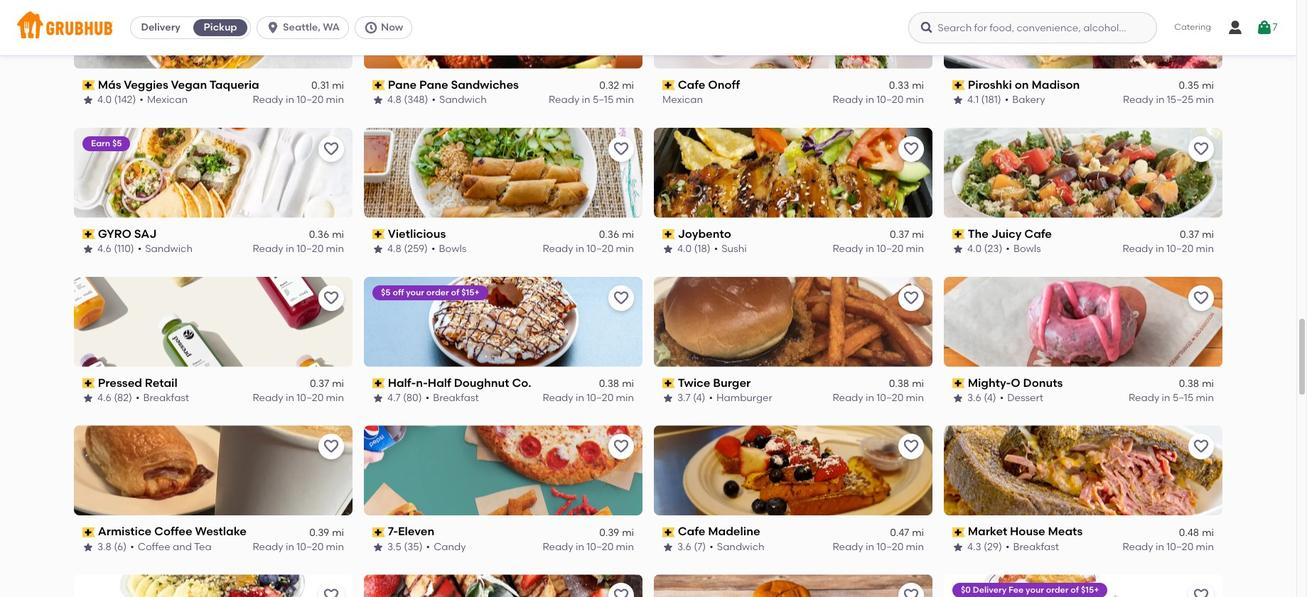 Task type: locate. For each thing, give the bounding box(es) containing it.
• sandwich for saj
[[138, 243, 193, 255]]

armistice
[[98, 526, 152, 539]]

1 horizontal spatial 0.37
[[890, 229, 909, 241]]

2 0.36 from the left
[[599, 229, 619, 241]]

• for joybento
[[714, 243, 718, 255]]

0 vertical spatial coffee
[[154, 526, 192, 539]]

sandwich down saj on the left
[[145, 243, 193, 255]]

earn
[[91, 138, 110, 148]]

star icon image left 4.0 (142)
[[82, 95, 94, 106]]

1 horizontal spatial order
[[1046, 586, 1069, 596]]

subscription pass image left joybento
[[662, 230, 675, 239]]

4.0
[[97, 94, 112, 106], [677, 243, 692, 255], [967, 243, 982, 255]]

save this restaurant button for crepe de france logo
[[608, 584, 634, 598]]

4.0 down the
[[967, 243, 982, 255]]

3 0.38 mi from the left
[[1179, 378, 1214, 390]]

0 vertical spatial your
[[406, 288, 424, 297]]

0.37 mi for joybento
[[890, 229, 924, 241]]

star icon image for half-n-half doughnut co.
[[372, 393, 384, 405]]

pickup
[[204, 21, 237, 33]]

in
[[286, 94, 294, 106], [582, 94, 590, 106], [866, 94, 874, 106], [1156, 94, 1164, 106], [286, 243, 294, 255], [576, 243, 584, 255], [866, 243, 874, 255], [1156, 243, 1164, 255], [286, 392, 294, 404], [576, 392, 584, 404], [866, 392, 874, 404], [1162, 392, 1170, 404], [286, 542, 294, 554], [576, 542, 584, 554], [866, 542, 874, 554], [1156, 542, 1164, 554]]

• right (181)
[[1005, 94, 1009, 106]]

piroshki
[[968, 78, 1012, 92]]

0.37 for pressed retail
[[310, 378, 329, 390]]

star icon image left 4.0 (18)
[[662, 244, 674, 255]]

delivery inside button
[[141, 21, 180, 33]]

1 vertical spatial your
[[1026, 586, 1044, 596]]

subscription pass image for 7-eleven
[[372, 528, 385, 538]]

0 vertical spatial 5–15
[[593, 94, 614, 106]]

your
[[406, 288, 424, 297], [1026, 586, 1044, 596]]

star icon image for vietlicious
[[372, 244, 384, 255]]

2 horizontal spatial 0.38 mi
[[1179, 378, 1214, 390]]

(142)
[[114, 94, 136, 106]]

star icon image left 4.6 (82)
[[82, 393, 94, 405]]

0 vertical spatial cafe
[[678, 78, 705, 92]]

subscription pass image for joybento
[[662, 230, 675, 239]]

min for market house meats
[[1196, 542, 1214, 554]]

1 horizontal spatial $15+
[[1081, 586, 1099, 596]]

ready in 10–20 min for vietlicious
[[543, 243, 634, 255]]

4.8 for pane pane sandwiches
[[387, 94, 401, 106]]

4.8 left (259)
[[387, 243, 401, 255]]

subscription pass image left half-
[[372, 379, 385, 389]]

1 0.39 mi from the left
[[309, 527, 344, 539]]

3.6 for cafe madeline
[[677, 542, 691, 554]]

0.32
[[599, 80, 619, 92]]

4.6 (82)
[[97, 392, 132, 404]]

1 vertical spatial sandwich
[[145, 243, 193, 255]]

and
[[173, 542, 192, 554]]

0.38
[[599, 378, 619, 390], [889, 378, 909, 390], [1179, 378, 1199, 390]]

subscription pass image left the mighty-
[[952, 379, 965, 389]]

0 horizontal spatial 0.36 mi
[[309, 229, 344, 241]]

save this restaurant image for market house meats  logo
[[1193, 439, 1210, 456]]

subscription pass image for market house meats
[[952, 528, 965, 538]]

1 vertical spatial $15+
[[1081, 586, 1099, 596]]

1 horizontal spatial 3.6
[[967, 392, 981, 404]]

• breakfast down "house"
[[1006, 542, 1059, 554]]

subscription pass image left más
[[82, 80, 95, 90]]

pane up (348) at the left
[[419, 78, 448, 92]]

• right (348) at the left
[[432, 94, 436, 106]]

delivery right $0
[[973, 586, 1006, 596]]

subscription pass image left cafe onoff
[[662, 80, 675, 90]]

0 vertical spatial • sandwich
[[432, 94, 487, 106]]

2 horizontal spatial 0.37
[[1180, 229, 1199, 241]]

1 horizontal spatial 4.0
[[677, 243, 692, 255]]

ready in 10–20 min for armistice coffee westlake
[[253, 542, 344, 554]]

save this restaurant button for market diner logo
[[898, 584, 924, 598]]

10–20 for cafe onoff
[[877, 94, 903, 106]]

star icon image
[[82, 95, 94, 106], [372, 95, 384, 106], [952, 95, 964, 106], [82, 244, 94, 255], [372, 244, 384, 255], [662, 244, 674, 255], [952, 244, 964, 255], [82, 393, 94, 405], [372, 393, 384, 405], [662, 393, 674, 405], [952, 393, 964, 405], [82, 542, 94, 554], [372, 542, 384, 554], [662, 542, 674, 554], [952, 542, 964, 554]]

• right (7)
[[709, 542, 713, 554]]

eleven
[[398, 526, 434, 539]]

coffee for westlake
[[154, 526, 192, 539]]

2 0.39 from the left
[[599, 527, 619, 539]]

0.47
[[890, 527, 909, 539]]

pressed
[[98, 376, 142, 390]]

ready for market house meats
[[1123, 542, 1153, 554]]

1 4.8 from the top
[[387, 94, 401, 106]]

in for cafe madeline
[[866, 542, 874, 554]]

7-eleven logo image
[[364, 426, 642, 516]]

star icon image left 4.7
[[372, 393, 384, 405]]

subscription pass image for piroshki on madison
[[952, 80, 965, 90]]

subscription pass image left the
[[952, 230, 965, 239]]

2 horizontal spatial 0.38
[[1179, 378, 1199, 390]]

4.0 (23)
[[967, 243, 1002, 255]]

min
[[326, 94, 344, 106], [616, 94, 634, 106], [906, 94, 924, 106], [1196, 94, 1214, 106], [326, 243, 344, 255], [616, 243, 634, 255], [906, 243, 924, 255], [1196, 243, 1214, 255], [326, 392, 344, 404], [616, 392, 634, 404], [906, 392, 924, 404], [1196, 392, 1214, 404], [326, 542, 344, 554], [616, 542, 634, 554], [906, 542, 924, 554], [1196, 542, 1214, 554]]

1 horizontal spatial breakfast
[[433, 392, 479, 404]]

4.8 for vietlicious
[[387, 243, 401, 255]]

• down twice burger
[[709, 392, 713, 404]]

0 horizontal spatial pane
[[388, 78, 417, 92]]

1 horizontal spatial 0.38 mi
[[889, 378, 924, 390]]

• dessert
[[1000, 392, 1043, 404]]

• bowls down the juicy cafe
[[1006, 243, 1041, 255]]

market house meats  logo image
[[944, 426, 1222, 516]]

ready for armistice coffee westlake
[[253, 542, 283, 554]]

• sandwich down the 'pane pane sandwiches'
[[432, 94, 487, 106]]

min for twice burger
[[906, 392, 924, 404]]

2 horizontal spatial 0.37 mi
[[1180, 229, 1214, 241]]

(4) for twice
[[693, 392, 705, 404]]

star icon image for armistice coffee westlake
[[82, 542, 94, 554]]

ready in 5–15 min
[[549, 94, 634, 106], [1129, 392, 1214, 404]]

0.38 for half
[[599, 378, 619, 390]]

cafe onoff logo image
[[654, 0, 932, 69]]

1 horizontal spatial 5–15
[[1173, 392, 1193, 404]]

bowls
[[439, 243, 466, 255], [1013, 243, 1041, 255]]

1 0.36 from the left
[[309, 229, 329, 241]]

verve bowls - capitol hill logo image
[[74, 575, 353, 598]]

1 vertical spatial cafe
[[1024, 227, 1052, 241]]

min for joybento
[[906, 243, 924, 255]]

svg image inside 'now' button
[[364, 21, 378, 35]]

3.6 down the mighty-
[[967, 392, 981, 404]]

0 vertical spatial of
[[451, 288, 459, 297]]

4.0 left (18)
[[677, 243, 692, 255]]

star icon image left 4.1
[[952, 95, 964, 106]]

breakfast down "house"
[[1013, 542, 1059, 554]]

4.8
[[387, 94, 401, 106], [387, 243, 401, 255]]

0 vertical spatial 4.8
[[387, 94, 401, 106]]

0 horizontal spatial • breakfast
[[136, 392, 189, 404]]

$5 left off
[[381, 288, 391, 297]]

0 vertical spatial 4.6
[[97, 243, 111, 255]]

1 vertical spatial • sandwich
[[138, 243, 193, 255]]

4.0 (18)
[[677, 243, 710, 255]]

1 vertical spatial 4.6
[[97, 392, 111, 404]]

• right (35)
[[426, 542, 430, 554]]

1 vertical spatial $5
[[381, 288, 391, 297]]

• bowls right (259)
[[431, 243, 466, 255]]

0 horizontal spatial $5
[[112, 138, 122, 148]]

0 horizontal spatial of
[[451, 288, 459, 297]]

1 • bowls from the left
[[431, 243, 466, 255]]

market diner logo image
[[654, 575, 932, 598]]

2 vertical spatial cafe
[[678, 526, 705, 539]]

breakfast down retail on the bottom left of the page
[[143, 392, 189, 404]]

• right (29)
[[1006, 542, 1010, 554]]

1 horizontal spatial ready in 5–15 min
[[1129, 392, 1214, 404]]

2 bowls from the left
[[1013, 243, 1041, 255]]

pickup button
[[191, 16, 250, 39]]

0 horizontal spatial 0.37
[[310, 378, 329, 390]]

4.6 down gyro
[[97, 243, 111, 255]]

star icon image left 4.3
[[952, 542, 964, 554]]

mi for vietlicious
[[622, 229, 634, 241]]

1 horizontal spatial 0.36 mi
[[599, 229, 634, 241]]

ready for cafe madeline
[[833, 542, 863, 554]]

of right fee
[[1071, 586, 1079, 596]]

0 horizontal spatial 0.39
[[309, 527, 329, 539]]

0 vertical spatial delivery
[[141, 21, 180, 33]]

2 0.38 from the left
[[889, 378, 909, 390]]

0.36 mi for gyro saj
[[309, 229, 344, 241]]

2 (4) from the left
[[984, 392, 996, 404]]

• candy
[[426, 542, 466, 554]]

0 horizontal spatial your
[[406, 288, 424, 297]]

• right (259)
[[431, 243, 435, 255]]

crepe de france logo image
[[364, 575, 642, 598]]

10–20 for 7-eleven
[[587, 542, 614, 554]]

1 vertical spatial 5–15
[[1173, 392, 1193, 404]]

1 0.36 mi from the left
[[309, 229, 344, 241]]

in for pane pane sandwiches
[[582, 94, 590, 106]]

10–20 for twice burger
[[877, 392, 903, 404]]

vietlicious
[[388, 227, 446, 241]]

4.8 left (348) at the left
[[387, 94, 401, 106]]

delivery
[[141, 21, 180, 33], [973, 586, 1006, 596]]

0 horizontal spatial 0.38 mi
[[599, 378, 634, 390]]

1 horizontal spatial pane
[[419, 78, 448, 92]]

4.1 (181)
[[967, 94, 1001, 106]]

2 mexican from the left
[[662, 94, 703, 106]]

2 horizontal spatial breakfast
[[1013, 542, 1059, 554]]

bowls down the juicy cafe
[[1013, 243, 1041, 255]]

0 horizontal spatial 3.6
[[677, 542, 691, 554]]

in for 7-eleven
[[576, 542, 584, 554]]

dessert
[[1007, 392, 1043, 404]]

subscription pass image left pressed
[[82, 379, 95, 389]]

in for joybento
[[866, 243, 874, 255]]

cafe right juicy
[[1024, 227, 1052, 241]]

star icon image left 3.6 (4)
[[952, 393, 964, 405]]

0.31 mi
[[311, 80, 344, 92]]

• breakfast
[[136, 392, 189, 404], [425, 392, 479, 404], [1006, 542, 1059, 554]]

svg image inside seattle, wa button
[[266, 21, 280, 35]]

bowls right (259)
[[439, 243, 466, 255]]

sandwich down madeline
[[717, 542, 764, 554]]

1 vertical spatial ready in 5–15 min
[[1129, 392, 1214, 404]]

• right '(6)'
[[130, 542, 134, 554]]

juicy
[[991, 227, 1022, 241]]

2 vertical spatial sandwich
[[717, 542, 764, 554]]

1 horizontal spatial 0.39 mi
[[599, 527, 634, 539]]

save this restaurant button for armistice coffee westlake logo
[[318, 435, 344, 460]]

1 horizontal spatial of
[[1071, 586, 1079, 596]]

ready in 10–20 min for pressed retail
[[253, 392, 344, 404]]

your right off
[[406, 288, 424, 297]]

0.38 mi for donuts
[[1179, 378, 1214, 390]]

1 horizontal spatial your
[[1026, 586, 1044, 596]]

1 vertical spatial 3.6
[[677, 542, 691, 554]]

(7)
[[694, 542, 706, 554]]

• right (18)
[[714, 243, 718, 255]]

save this restaurant button for pressed retail logo
[[318, 285, 344, 311]]

3.6
[[967, 392, 981, 404], [677, 542, 691, 554]]

order right off
[[426, 288, 449, 297]]

1 horizontal spatial mexican
[[662, 94, 703, 106]]

save this restaurant image for cafe madeline logo
[[903, 439, 920, 456]]

0 vertical spatial ready in 5–15 min
[[549, 94, 634, 106]]

0 horizontal spatial (4)
[[693, 392, 705, 404]]

4.6 for pressed retail
[[97, 392, 111, 404]]

coffee up the • coffee and tea
[[154, 526, 192, 539]]

burger
[[713, 376, 751, 390]]

$0
[[961, 586, 971, 596]]

• sandwich
[[432, 94, 487, 106], [138, 243, 193, 255], [709, 542, 764, 554]]

• for más veggies vegan taqueria
[[140, 94, 143, 106]]

4.8 (259)
[[387, 243, 428, 255]]

1 vertical spatial coffee
[[138, 542, 170, 554]]

bowls for vietlicious
[[439, 243, 466, 255]]

subscription pass image left gyro
[[82, 230, 95, 239]]

0 horizontal spatial 0.37 mi
[[310, 378, 344, 390]]

10–20 for gyro saj
[[297, 243, 324, 255]]

cafe
[[678, 78, 705, 92], [1024, 227, 1052, 241], [678, 526, 705, 539]]

vegan
[[171, 78, 207, 92]]

4.6 left (82) at the bottom left of page
[[97, 392, 111, 404]]

svg image
[[1227, 19, 1244, 36], [1255, 19, 1273, 36], [266, 21, 280, 35], [364, 21, 378, 35]]

1 vertical spatial 4.8
[[387, 243, 401, 255]]

1 horizontal spatial $5
[[381, 288, 391, 297]]

subscription pass image left vietlicious
[[372, 230, 385, 239]]

2 horizontal spatial 4.0
[[967, 243, 982, 255]]

breakfast down 'half-n-half doughnut co.'
[[433, 392, 479, 404]]

save this restaurant image
[[323, 140, 340, 158], [613, 140, 630, 158], [903, 140, 920, 158], [1193, 140, 1210, 158], [903, 290, 920, 307], [323, 439, 340, 456], [613, 439, 630, 456], [323, 588, 340, 598], [1193, 588, 1210, 598]]

subscription pass image right the "0.31 mi"
[[372, 80, 385, 90]]

0 horizontal spatial order
[[426, 288, 449, 297]]

1 vertical spatial delivery
[[973, 586, 1006, 596]]

star icon image left 4.0 (23)
[[952, 244, 964, 255]]

gyro
[[98, 227, 131, 241]]

1 horizontal spatial • breakfast
[[425, 392, 479, 404]]

0 horizontal spatial 0.39 mi
[[309, 527, 344, 539]]

• hamburger
[[709, 392, 772, 404]]

10–20 for pressed retail
[[297, 392, 324, 404]]

(181)
[[981, 94, 1001, 106]]

mi for twice burger
[[912, 378, 924, 390]]

(29)
[[984, 542, 1002, 554]]

subscription pass image left twice
[[662, 379, 675, 389]]

star icon image left 4.8 (259)
[[372, 244, 384, 255]]

0 vertical spatial sandwich
[[439, 94, 487, 106]]

2 4.6 from the top
[[97, 392, 111, 404]]

mexican down cafe onoff
[[662, 94, 703, 106]]

of right off
[[451, 288, 459, 297]]

3.6 left (7)
[[677, 542, 691, 554]]

0 horizontal spatial breakfast
[[143, 392, 189, 404]]

3 0.38 from the left
[[1179, 378, 1199, 390]]

delivery up veggies
[[141, 21, 180, 33]]

• right (80)
[[425, 392, 429, 404]]

mexican
[[147, 94, 188, 106], [662, 94, 703, 106]]

$15+
[[461, 288, 479, 297], [1081, 586, 1099, 596]]

3.5 (35)
[[387, 542, 423, 554]]

star icon image left 3.5
[[372, 542, 384, 554]]

main navigation navigation
[[0, 0, 1296, 55]]

retail
[[145, 376, 178, 390]]

1 horizontal spatial 0.39
[[599, 527, 619, 539]]

0.38 mi
[[599, 378, 634, 390], [889, 378, 924, 390], [1179, 378, 1214, 390]]

ready in 10–20 min for más veggies vegan taqueria
[[253, 94, 344, 106]]

sandwich for madeline
[[717, 542, 764, 554]]

subscription pass image
[[82, 80, 95, 90], [372, 80, 385, 90], [952, 80, 965, 90], [82, 230, 95, 239], [372, 230, 385, 239], [662, 230, 675, 239], [82, 379, 95, 389], [372, 379, 385, 389], [952, 379, 965, 389], [82, 528, 95, 538], [372, 528, 385, 538], [662, 528, 675, 538]]

$5
[[112, 138, 122, 148], [381, 288, 391, 297]]

cafe left onoff
[[678, 78, 705, 92]]

ready in 10–20 min for cafe madeline
[[833, 542, 924, 554]]

1 horizontal spatial 0.36
[[599, 229, 619, 241]]

star icon image left 3.6 (7)
[[662, 542, 674, 554]]

1 horizontal spatial 0.38
[[889, 378, 909, 390]]

•
[[140, 94, 143, 106], [432, 94, 436, 106], [1005, 94, 1009, 106], [138, 243, 142, 255], [431, 243, 435, 255], [714, 243, 718, 255], [1006, 243, 1010, 255], [136, 392, 140, 404], [425, 392, 429, 404], [709, 392, 713, 404], [1000, 392, 1004, 404], [130, 542, 134, 554], [426, 542, 430, 554], [709, 542, 713, 554], [1006, 542, 1010, 554]]

más veggies vegan taqueria
[[98, 78, 259, 92]]

cafe up 3.6 (7)
[[678, 526, 705, 539]]

mi for pressed retail
[[332, 378, 344, 390]]

1 horizontal spatial • bowls
[[1006, 243, 1041, 255]]

• breakfast down 'half-n-half doughnut co.'
[[425, 392, 479, 404]]

1 bowls from the left
[[439, 243, 466, 255]]

(4) down the mighty-
[[984, 392, 996, 404]]

on
[[1015, 78, 1029, 92]]

3.6 (4)
[[967, 392, 996, 404]]

2 vertical spatial • sandwich
[[709, 542, 764, 554]]

3.6 for mighty-o donuts
[[967, 392, 981, 404]]

1 horizontal spatial sandwich
[[439, 94, 487, 106]]

4.6 for gyro saj
[[97, 243, 111, 255]]

3.5
[[387, 542, 402, 554]]

westlake
[[195, 526, 247, 539]]

(6)
[[114, 542, 127, 554]]

7-
[[388, 526, 398, 539]]

• breakfast for house
[[1006, 542, 1059, 554]]

2 0.39 mi from the left
[[599, 527, 634, 539]]

star icon image left 4.6 (110)
[[82, 244, 94, 255]]

0 horizontal spatial mexican
[[147, 94, 188, 106]]

sandwiches
[[451, 78, 519, 92]]

0 horizontal spatial 0.38
[[599, 378, 619, 390]]

• for twice burger
[[709, 392, 713, 404]]

1 horizontal spatial • sandwich
[[432, 94, 487, 106]]

más veggies vegan taqueria logo image
[[74, 0, 353, 69]]

• sandwich down saj on the left
[[138, 243, 193, 255]]

svg image for 7
[[1255, 19, 1273, 36]]

order right fee
[[1046, 586, 1069, 596]]

2 • bowls from the left
[[1006, 243, 1041, 255]]

min for pane pane sandwiches
[[616, 94, 634, 106]]

subscription pass image left piroshki
[[952, 80, 965, 90]]

1 horizontal spatial bowls
[[1013, 243, 1041, 255]]

coffee
[[154, 526, 192, 539], [138, 542, 170, 554]]

subscription pass image left armistice
[[82, 528, 95, 538]]

star icon image for cafe madeline
[[662, 542, 674, 554]]

save this restaurant button for cafe madeline logo
[[898, 435, 924, 460]]

(4) right 3.7
[[693, 392, 705, 404]]

sandwich down the 'pane pane sandwiches'
[[439, 94, 487, 106]]

$5 right earn
[[112, 138, 122, 148]]

star icon image for market house meats
[[952, 542, 964, 554]]

subscription pass image left 7-
[[372, 528, 385, 538]]

4.0 down más
[[97, 94, 112, 106]]

3.7
[[677, 392, 691, 404]]

• down veggies
[[140, 94, 143, 106]]

0 horizontal spatial sandwich
[[145, 243, 193, 255]]

0 horizontal spatial 4.0
[[97, 94, 112, 106]]

subscription pass image left cafe madeline
[[662, 528, 675, 538]]

5–15 for pane pane sandwiches
[[593, 94, 614, 106]]

min for cafe onoff
[[906, 94, 924, 106]]

star icon image left 3.7
[[662, 393, 674, 405]]

1 0.38 mi from the left
[[599, 378, 634, 390]]

subscription pass image
[[662, 80, 675, 90], [952, 230, 965, 239], [662, 379, 675, 389], [952, 528, 965, 538]]

(4)
[[693, 392, 705, 404], [984, 392, 996, 404]]

1 (4) from the left
[[693, 392, 705, 404]]

subscription pass image for half-n-half doughnut co.
[[372, 379, 385, 389]]

2 4.8 from the top
[[387, 243, 401, 255]]

1 4.6 from the top
[[97, 243, 111, 255]]

0 horizontal spatial bowls
[[439, 243, 466, 255]]

0.39 for armistice coffee westlake
[[309, 527, 329, 539]]

ready
[[253, 94, 283, 106], [549, 94, 579, 106], [833, 94, 863, 106], [1123, 94, 1154, 106], [253, 243, 283, 255], [543, 243, 573, 255], [833, 243, 863, 255], [1123, 243, 1153, 255], [253, 392, 283, 404], [543, 392, 573, 404], [833, 392, 863, 404], [1129, 392, 1159, 404], [253, 542, 283, 554], [543, 542, 573, 554], [833, 542, 863, 554], [1123, 542, 1153, 554]]

$5 off your order of $15+
[[381, 288, 479, 297]]

star icon image for joybento
[[662, 244, 674, 255]]

coffee down armistice coffee westlake
[[138, 542, 170, 554]]

mi for pane pane sandwiches
[[622, 80, 634, 92]]

breakfast for house
[[1013, 542, 1059, 554]]

ready for pressed retail
[[253, 392, 283, 404]]

• bowls
[[431, 243, 466, 255], [1006, 243, 1041, 255]]

subscription pass image left market at bottom right
[[952, 528, 965, 538]]

pane up 4.8 (348)
[[388, 78, 417, 92]]

• right (82) at the bottom left of page
[[136, 392, 140, 404]]

0 horizontal spatial 0.36
[[309, 229, 329, 241]]

the juicy cafe
[[968, 227, 1052, 241]]

0 horizontal spatial delivery
[[141, 21, 180, 33]]

gyro saj
[[98, 227, 157, 241]]

svg image inside "7" 'button'
[[1255, 19, 1273, 36]]

0 vertical spatial $15+
[[461, 288, 479, 297]]

star icon image left 4.8 (348)
[[372, 95, 384, 106]]

ready for mighty-o donuts
[[1129, 392, 1159, 404]]

0.47 mi
[[890, 527, 924, 539]]

0 horizontal spatial ready in 5–15 min
[[549, 94, 634, 106]]

2 horizontal spatial sandwich
[[717, 542, 764, 554]]

1 vertical spatial order
[[1046, 586, 1069, 596]]

1 mexican from the left
[[147, 94, 188, 106]]

1 0.38 from the left
[[599, 378, 619, 390]]

catering
[[1174, 22, 1211, 32]]

0 horizontal spatial 5–15
[[593, 94, 614, 106]]

• breakfast down retail on the bottom left of the page
[[136, 392, 189, 404]]

cafe madeline logo image
[[654, 426, 932, 516]]

save this restaurant image
[[323, 290, 340, 307], [613, 290, 630, 307], [1193, 290, 1210, 307], [903, 439, 920, 456], [1193, 439, 1210, 456], [613, 588, 630, 598], [903, 588, 920, 598]]

2 horizontal spatial • breakfast
[[1006, 542, 1059, 554]]

• right (23)
[[1006, 243, 1010, 255]]

1 horizontal spatial 0.37 mi
[[890, 229, 924, 241]]

mi for piroshki on madison
[[1202, 80, 1214, 92]]

2 0.36 mi from the left
[[599, 229, 634, 241]]

subscription pass image for the juicy cafe
[[952, 230, 965, 239]]

pressed retail logo image
[[74, 277, 353, 367]]

1 0.39 from the left
[[309, 527, 329, 539]]

0 horizontal spatial • bowls
[[431, 243, 466, 255]]

star icon image left the 3.8
[[82, 542, 94, 554]]

• sandwich down madeline
[[709, 542, 764, 554]]

subscription pass image for mighty-o donuts
[[952, 379, 965, 389]]

• down the mighty-
[[1000, 392, 1004, 404]]

2 horizontal spatial • sandwich
[[709, 542, 764, 554]]

0 vertical spatial 3.6
[[967, 392, 981, 404]]

4.0 for joybento
[[677, 243, 692, 255]]

donuts
[[1023, 376, 1063, 390]]

10–20 for cafe madeline
[[877, 542, 903, 554]]

madison
[[1032, 78, 1080, 92]]

1 horizontal spatial (4)
[[984, 392, 996, 404]]

mi for gyro saj
[[332, 229, 344, 241]]

mexican down más veggies vegan taqueria
[[147, 94, 188, 106]]

10–20 for más veggies vegan taqueria
[[297, 94, 324, 106]]

0 horizontal spatial • sandwich
[[138, 243, 193, 255]]

your right fee
[[1026, 586, 1044, 596]]

in for twice burger
[[866, 392, 874, 404]]

ready in 10–20 min for 7-eleven
[[543, 542, 634, 554]]

fee
[[1009, 586, 1024, 596]]

taqueria
[[209, 78, 259, 92]]

mi
[[332, 80, 344, 92], [622, 80, 634, 92], [912, 80, 924, 92], [1202, 80, 1214, 92], [332, 229, 344, 241], [622, 229, 634, 241], [912, 229, 924, 241], [1202, 229, 1214, 241], [332, 378, 344, 390], [622, 378, 634, 390], [912, 378, 924, 390], [1202, 378, 1214, 390], [332, 527, 344, 539], [622, 527, 634, 539], [912, 527, 924, 539], [1202, 527, 1214, 539]]

• right (110)
[[138, 243, 142, 255]]



Task type: describe. For each thing, give the bounding box(es) containing it.
save this restaurant button for the juicy cafe logo
[[1188, 136, 1214, 162]]

now button
[[355, 16, 418, 39]]

0 horizontal spatial $15+
[[461, 288, 479, 297]]

subscription pass image for pressed retail
[[82, 379, 95, 389]]

in for pressed retail
[[286, 392, 294, 404]]

pane pane sandwiches
[[388, 78, 519, 92]]

3.8 (6)
[[97, 542, 127, 554]]

0.32 mi
[[599, 80, 634, 92]]

o
[[1011, 376, 1020, 390]]

4.7
[[387, 392, 401, 404]]

(18)
[[694, 243, 710, 255]]

10–20 for market house meats
[[1167, 542, 1193, 554]]

coffee for and
[[138, 542, 170, 554]]

0.38 mi for half
[[599, 378, 634, 390]]

save this restaurant button for market house meats  logo
[[1188, 435, 1214, 460]]

• for pressed retail
[[136, 392, 140, 404]]

• breakfast for retail
[[136, 392, 189, 404]]

0.39 for 7-eleven
[[599, 527, 619, 539]]

• for the juicy cafe
[[1006, 243, 1010, 255]]

save this restaurant button for verve bowls - capitol hill logo
[[318, 584, 344, 598]]

piroshki on madison logo image
[[944, 0, 1222, 69]]

seattle,
[[283, 21, 320, 33]]

cafe onoff
[[678, 78, 740, 92]]

(82)
[[114, 392, 132, 404]]

mighty-
[[968, 376, 1011, 390]]

pressed retail
[[98, 376, 178, 390]]

0.33 mi
[[889, 80, 924, 92]]

seattle, wa button
[[257, 16, 355, 39]]

• for market house meats
[[1006, 542, 1010, 554]]

ready for joybento
[[833, 243, 863, 255]]

min for cafe madeline
[[906, 542, 924, 554]]

min for más veggies vegan taqueria
[[326, 94, 344, 106]]

save this restaurant button for joybento logo
[[898, 136, 924, 162]]

0.48 mi
[[1179, 527, 1214, 539]]

mi for cafe onoff
[[912, 80, 924, 92]]

• bowls for vietlicious
[[431, 243, 466, 255]]

ready in 15–25 min
[[1123, 94, 1214, 106]]

piroshki on madison
[[968, 78, 1080, 92]]

in for armistice coffee westlake
[[286, 542, 294, 554]]

ready in 10–20 min for joybento
[[833, 243, 924, 255]]

save this restaurant image for pressed retail logo
[[323, 290, 340, 307]]

tea
[[194, 542, 212, 554]]

• for piroshki on madison
[[1005, 94, 1009, 106]]

doughnut
[[454, 376, 509, 390]]

breakfast for n-
[[433, 392, 479, 404]]

half
[[428, 376, 451, 390]]

min for the juicy cafe
[[1196, 243, 1214, 255]]

• mexican
[[140, 94, 188, 106]]

mighty-o donuts logo image
[[944, 277, 1222, 367]]

7-eleven
[[388, 526, 434, 539]]

0.36 for vietlicious
[[599, 229, 619, 241]]

star icon image for gyro saj
[[82, 244, 94, 255]]

ready for piroshki on madison
[[1123, 94, 1154, 106]]

onoff
[[708, 78, 740, 92]]

save this restaurant button for mighty-o donuts logo
[[1188, 285, 1214, 311]]

(110)
[[114, 243, 134, 255]]

save this restaurant image for vietlicious
[[613, 140, 630, 158]]

más
[[98, 78, 121, 92]]

the juicy cafe logo image
[[944, 128, 1222, 218]]

Search for food, convenience, alcohol... search field
[[909, 12, 1157, 43]]

7
[[1273, 21, 1278, 33]]

market
[[968, 526, 1007, 539]]

svg image for seattle, wa
[[266, 21, 280, 35]]

madeline
[[708, 526, 760, 539]]

in for piroshki on madison
[[1156, 94, 1164, 106]]

subscription pass image for gyro saj
[[82, 230, 95, 239]]

cafe for cafe madeline
[[678, 526, 705, 539]]

sushi
[[722, 243, 747, 255]]

1 pane from the left
[[388, 78, 417, 92]]

4.3
[[967, 542, 981, 554]]

mi for 7-eleven
[[622, 527, 634, 539]]

joybento
[[678, 227, 731, 241]]

n-
[[416, 376, 428, 390]]

• for gyro saj
[[138, 243, 142, 255]]

min for 7-eleven
[[616, 542, 634, 554]]

subscription pass image for cafe madeline
[[662, 528, 675, 538]]

• sandwich for pane
[[432, 94, 487, 106]]

seattle, wa
[[283, 21, 340, 33]]

armistice coffee westlake logo image
[[74, 426, 353, 516]]

15–25
[[1167, 94, 1193, 106]]

min for half-n-half doughnut co.
[[616, 392, 634, 404]]

3.8
[[97, 542, 112, 554]]

save this restaurant button for twice burger logo
[[898, 285, 924, 311]]

0.37 for the juicy cafe
[[1180, 229, 1199, 241]]

• coffee and tea
[[130, 542, 212, 554]]

• for mighty-o donuts
[[1000, 392, 1004, 404]]

save this restaurant image for the juicy cafe
[[1193, 140, 1210, 158]]

0.36 for gyro saj
[[309, 229, 329, 241]]

ready for más veggies vegan taqueria
[[253, 94, 283, 106]]

0.35 mi
[[1179, 80, 1214, 92]]

star icon image for pressed retail
[[82, 393, 94, 405]]

mighty-o donuts
[[968, 376, 1063, 390]]

joybento logo image
[[654, 128, 932, 218]]

0 vertical spatial order
[[426, 288, 449, 297]]

half-n-half doughnut co. logo image
[[364, 277, 642, 367]]

twice
[[678, 376, 710, 390]]

0.33
[[889, 80, 909, 92]]

4.0 for más veggies vegan taqueria
[[97, 94, 112, 106]]

vietlicious logo image
[[364, 128, 642, 218]]

4.0 (142)
[[97, 94, 136, 106]]

4.8 (348)
[[387, 94, 428, 106]]

sandwich for pane
[[439, 94, 487, 106]]

armistice coffee westlake
[[98, 526, 247, 539]]

in for cafe onoff
[[866, 94, 874, 106]]

0 vertical spatial $5
[[112, 138, 122, 148]]

3.6 (7)
[[677, 542, 706, 554]]

mi for mighty-o donuts
[[1202, 378, 1214, 390]]

wa
[[323, 21, 340, 33]]

ready in 5–15 min for pane pane sandwiches
[[549, 94, 634, 106]]

save this restaurant image for 7-eleven
[[613, 439, 630, 456]]

twice burger logo image
[[654, 277, 932, 367]]

star icon image for piroshki on madison
[[952, 95, 964, 106]]

off
[[393, 288, 404, 297]]

candy
[[434, 542, 466, 554]]

(35)
[[404, 542, 423, 554]]

save this restaurant image for armistice coffee westlake
[[323, 439, 340, 456]]

3.7 (4)
[[677, 392, 705, 404]]

• bowls for the juicy cafe
[[1006, 243, 1041, 255]]

• for cafe madeline
[[709, 542, 713, 554]]

hamburger
[[716, 392, 772, 404]]

2 pane from the left
[[419, 78, 448, 92]]

10–20 for vietlicious
[[587, 243, 614, 255]]

svg image
[[920, 21, 934, 35]]

half-n-half doughnut co.
[[388, 376, 531, 390]]

ready for pane pane sandwiches
[[549, 94, 579, 106]]

saj
[[134, 227, 157, 241]]

• for pane pane sandwiches
[[432, 94, 436, 106]]

ihop logo image
[[944, 575, 1222, 598]]

subscription pass image for pane pane sandwiches
[[372, 80, 385, 90]]

mi for the juicy cafe
[[1202, 229, 1214, 241]]

save this restaurant image for mighty-o donuts logo
[[1193, 290, 1210, 307]]

1 vertical spatial of
[[1071, 586, 1079, 596]]

pane pane sandwiches logo image
[[364, 0, 642, 69]]

the
[[968, 227, 989, 241]]

min for piroshki on madison
[[1196, 94, 1214, 106]]

meats
[[1048, 526, 1083, 539]]

(4) for mighty-
[[984, 392, 996, 404]]

now
[[381, 21, 403, 33]]

10–20 for armistice coffee westlake
[[297, 542, 324, 554]]

star icon image for twice burger
[[662, 393, 674, 405]]

half-
[[388, 376, 416, 390]]

1 horizontal spatial delivery
[[973, 586, 1006, 596]]

4.7 (80)
[[387, 392, 422, 404]]

2 0.38 mi from the left
[[889, 378, 924, 390]]

gyro saj logo image
[[74, 128, 353, 218]]

• bakery
[[1005, 94, 1045, 106]]

bakery
[[1012, 94, 1045, 106]]

co.
[[512, 376, 531, 390]]

0.35
[[1179, 80, 1199, 92]]

(348)
[[404, 94, 428, 106]]

in for gyro saj
[[286, 243, 294, 255]]

cafe madeline
[[678, 526, 760, 539]]

(23)
[[984, 243, 1002, 255]]

ready in 5–15 min for mighty-o donuts
[[1129, 392, 1214, 404]]

subscription pass image for más veggies vegan taqueria
[[82, 80, 95, 90]]

4.6 (110)
[[97, 243, 134, 255]]

• for armistice coffee westlake
[[130, 542, 134, 554]]

$0 delivery fee your order of $15+
[[961, 586, 1099, 596]]

(259)
[[404, 243, 428, 255]]

market house meats
[[968, 526, 1083, 539]]



Task type: vqa. For each thing, say whether or not it's contained in the screenshot.
3.8
yes



